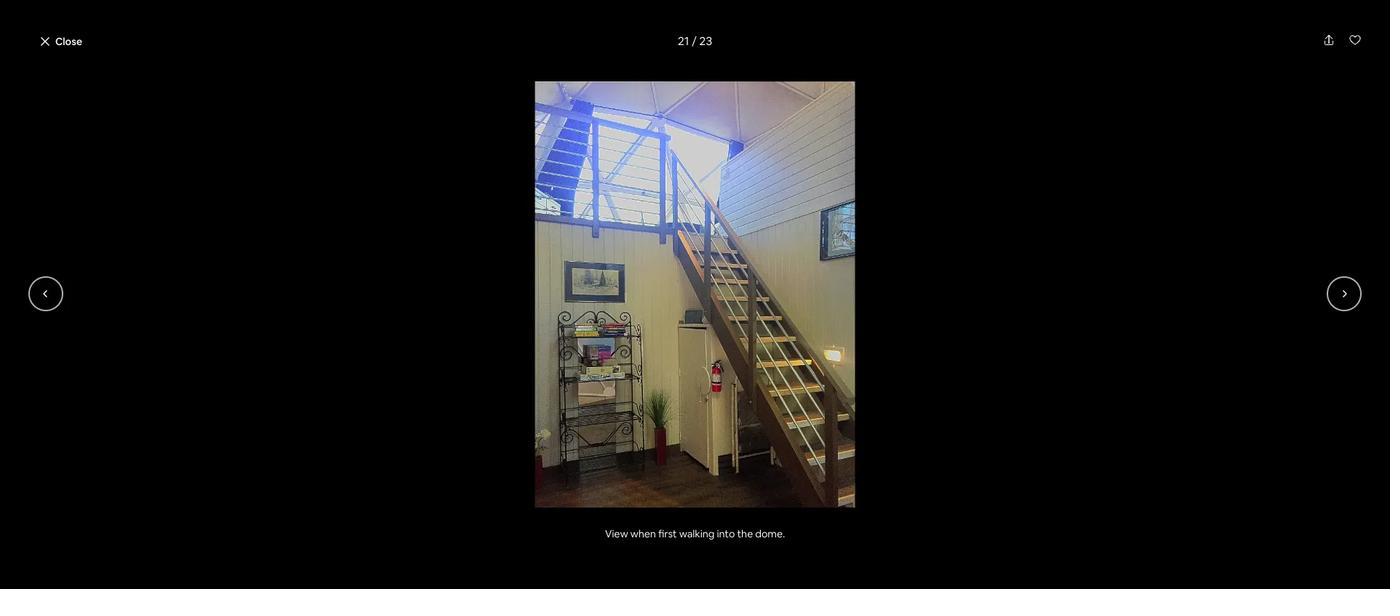 Task type: vqa. For each thing, say whether or not it's contained in the screenshot.
Start
yes



Task type: locate. For each thing, give the bounding box(es) containing it.
1 dome from the top
[[282, 74, 336, 99]]

experience
[[547, 74, 647, 99]]

dome inside the dome sweet dome: an omg! experience bend, oregon, united states
[[282, 74, 336, 99]]

dome sweet dome: an omg! experience image 1 image
[[282, 138, 690, 445]]

1 vertical spatial dome
[[282, 468, 328, 488]]

oregon,
[[499, 105, 538, 119]]

/
[[692, 33, 697, 49]]

0 vertical spatial dome
[[282, 74, 336, 99]]

denise
[[410, 468, 461, 488]]

denise and mike is a superhost. learn more about denise and mike. image
[[717, 468, 757, 509], [717, 468, 757, 509]]

dome left sweet
[[282, 74, 336, 99]]

start your search
[[599, 23, 681, 36]]

mudroom entrance for kicking off the shoes and storing the gear! image
[[420, 279, 687, 589], [420, 279, 687, 589]]

dome
[[282, 74, 336, 99], [282, 468, 328, 488]]

2 dome from the top
[[282, 468, 328, 488]]

start your search button
[[580, 12, 799, 47]]

view when first walking into the dome. image
[[70, 81, 1320, 508], [70, 81, 1320, 508], [692, 279, 959, 589], [692, 279, 959, 589]]

Start your search search field
[[580, 12, 799, 47]]

dialog
[[0, 0, 1390, 589]]

sweet
[[340, 74, 396, 99]]

dome left hosted
[[282, 468, 328, 488]]

bend,
[[470, 105, 497, 119]]

dome hosted by denise and mike
[[282, 468, 535, 488]]

start
[[599, 23, 623, 36]]

view of upstairs living space image
[[695, 138, 893, 292]]

dome for sweet
[[282, 74, 336, 99]]

interior layout image
[[420, 0, 959, 273], [420, 0, 959, 273]]

the
[[737, 527, 753, 540]]

dome:
[[400, 74, 459, 99]]



Task type: describe. For each thing, give the bounding box(es) containing it.
into
[[717, 527, 735, 540]]

bend, oregon, united states button
[[470, 103, 605, 121]]

dome.
[[755, 527, 785, 540]]

and mike
[[465, 468, 535, 488]]

taxes
[[903, 508, 928, 521]]

states
[[575, 105, 605, 119]]

ready for snow! image
[[695, 298, 893, 445]]

united
[[540, 105, 573, 119]]

21 / 23
[[678, 33, 712, 49]]

dome sweet dome: an omg! experience bend, oregon, united states
[[282, 74, 647, 119]]

when
[[630, 527, 656, 540]]

view
[[605, 527, 628, 540]]

an
[[463, 74, 488, 99]]

dome for hosted
[[282, 468, 328, 488]]

$969
[[844, 487, 881, 507]]

first
[[658, 527, 677, 540]]

before
[[869, 508, 900, 521]]

23
[[699, 33, 712, 49]]

hosted
[[331, 468, 384, 488]]

by
[[388, 468, 406, 488]]

your
[[625, 23, 646, 36]]

view when first walking into the dome.
[[605, 527, 785, 540]]

search
[[649, 23, 681, 36]]

21
[[678, 33, 689, 49]]

total
[[844, 508, 867, 521]]

$969 total before taxes
[[844, 487, 928, 521]]

walking
[[679, 527, 715, 540]]

omg!
[[492, 74, 543, 99]]



